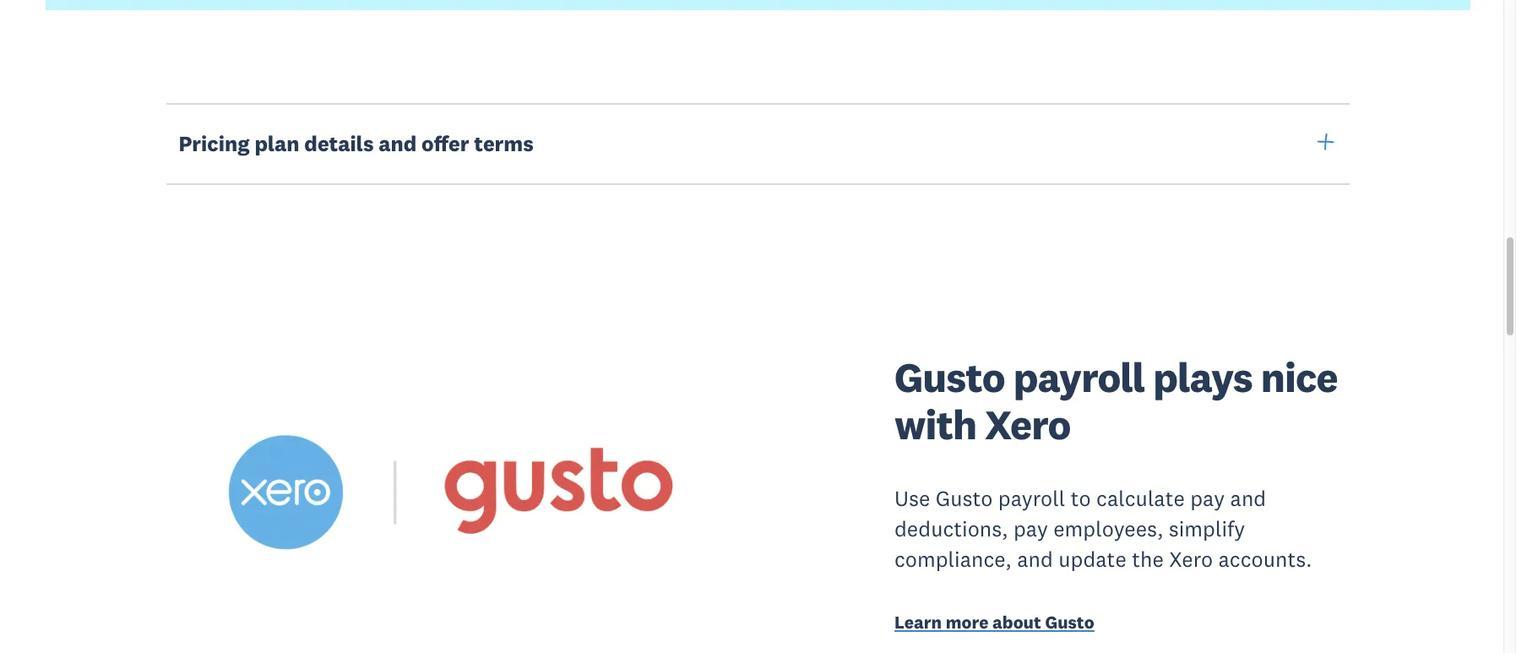 Task type: describe. For each thing, give the bounding box(es) containing it.
calculate
[[1097, 485, 1185, 512]]

deductions,
[[895, 516, 1008, 543]]

gusto inside use gusto payroll to calculate pay and deductions, pay employees, simplify compliance, and update the xero accounts.
[[936, 485, 993, 512]]

learn more about gusto link
[[895, 611, 1350, 638]]

payroll inside 'gusto payroll plays nice with xero'
[[1014, 351, 1145, 403]]

learn
[[895, 611, 942, 634]]

1 horizontal spatial pay
[[1191, 485, 1225, 512]]

more
[[946, 611, 989, 634]]

offer
[[422, 130, 469, 157]]

accounts.
[[1219, 546, 1313, 573]]

and inside dropdown button
[[379, 130, 417, 157]]

update
[[1059, 546, 1127, 573]]

2 vertical spatial and
[[1017, 546, 1054, 573]]

2 vertical spatial gusto
[[1046, 611, 1095, 634]]

terms
[[474, 130, 534, 157]]

employees,
[[1054, 516, 1164, 543]]

pricing plan details and offer terms
[[179, 130, 534, 157]]

compliance,
[[895, 546, 1012, 573]]



Task type: vqa. For each thing, say whether or not it's contained in the screenshot.
employees, at bottom right
yes



Task type: locate. For each thing, give the bounding box(es) containing it.
xero inside use gusto payroll to calculate pay and deductions, pay employees, simplify compliance, and update the xero accounts.
[[1170, 546, 1213, 573]]

1 vertical spatial gusto
[[936, 485, 993, 512]]

plays
[[1154, 351, 1253, 403]]

1 vertical spatial and
[[1231, 485, 1267, 512]]

the
[[1132, 546, 1164, 573]]

pay left employees,
[[1014, 516, 1048, 543]]

use
[[895, 485, 931, 512]]

about
[[993, 611, 1042, 634]]

0 vertical spatial payroll
[[1014, 351, 1145, 403]]

payroll
[[1014, 351, 1145, 403], [999, 485, 1066, 512]]

payroll inside use gusto payroll to calculate pay and deductions, pay employees, simplify compliance, and update the xero accounts.
[[999, 485, 1066, 512]]

1 vertical spatial payroll
[[999, 485, 1066, 512]]

1 vertical spatial xero
[[1170, 546, 1213, 573]]

and left update
[[1017, 546, 1054, 573]]

gusto
[[895, 351, 1005, 403], [936, 485, 993, 512], [1046, 611, 1095, 634]]

and left offer at the top left of the page
[[379, 130, 417, 157]]

0 horizontal spatial and
[[379, 130, 417, 157]]

1 horizontal spatial and
[[1017, 546, 1054, 573]]

use gusto payroll to calculate pay and deductions, pay employees, simplify compliance, and update the xero accounts.
[[895, 485, 1313, 573]]

nice
[[1261, 351, 1338, 403]]

1 vertical spatial pay
[[1014, 516, 1048, 543]]

1 horizontal spatial xero
[[1170, 546, 1213, 573]]

pricing
[[179, 130, 250, 157]]

pay
[[1191, 485, 1225, 512], [1014, 516, 1048, 543]]

gusto inside 'gusto payroll plays nice with xero'
[[895, 351, 1005, 403]]

xero and gusto brands image
[[167, 351, 743, 637]]

simplify
[[1169, 516, 1246, 543]]

plan
[[255, 130, 300, 157]]

0 vertical spatial gusto
[[895, 351, 1005, 403]]

0 vertical spatial and
[[379, 130, 417, 157]]

xero inside 'gusto payroll plays nice with xero'
[[985, 399, 1071, 450]]

0 vertical spatial xero
[[985, 399, 1071, 450]]

and up simplify
[[1231, 485, 1267, 512]]

with
[[895, 399, 977, 450]]

pricing plan details and offer terms button
[[167, 103, 1350, 185]]

xero
[[985, 399, 1071, 450], [1170, 546, 1213, 573]]

details
[[304, 130, 374, 157]]

0 horizontal spatial pay
[[1014, 516, 1048, 543]]

2 horizontal spatial and
[[1231, 485, 1267, 512]]

pay up simplify
[[1191, 485, 1225, 512]]

0 horizontal spatial xero
[[985, 399, 1071, 450]]

0 vertical spatial pay
[[1191, 485, 1225, 512]]

gusto payroll plays nice with xero
[[895, 351, 1338, 450]]

and
[[379, 130, 417, 157], [1231, 485, 1267, 512], [1017, 546, 1054, 573]]

to
[[1071, 485, 1091, 512]]

learn more about gusto
[[895, 611, 1095, 634]]



